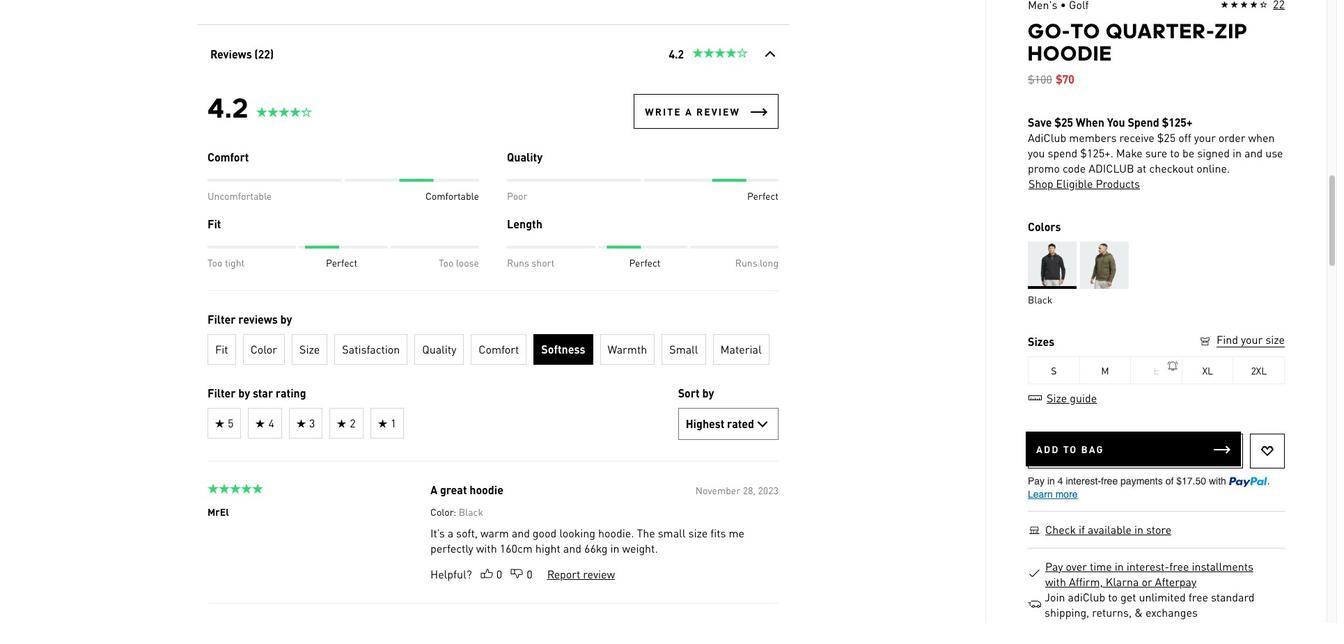 Task type: vqa. For each thing, say whether or not it's contained in the screenshot.
(22)
yes



Task type: locate. For each thing, give the bounding box(es) containing it.
0 horizontal spatial with
[[476, 541, 497, 556]]

too tight
[[207, 256, 244, 269]]

a right write
[[685, 105, 693, 118]]

1 vertical spatial $25
[[1158, 130, 1176, 145]]

free inside pay over time in interest-free installments with affirm, klarna or afterpay
[[1170, 559, 1189, 574]]

2 horizontal spatial by
[[702, 386, 714, 401]]

0 horizontal spatial too
[[207, 256, 222, 269]]

filter for filter by star rating
[[207, 386, 236, 401]]

1 vertical spatial your
[[1241, 332, 1263, 347]]

size left fits
[[688, 526, 708, 541]]

0 vertical spatial review
[[696, 105, 740, 118]]

in down order
[[1233, 146, 1242, 160]]

and down when
[[1245, 146, 1263, 160]]

0 horizontal spatial runs
[[507, 256, 529, 269]]

go-
[[1028, 19, 1071, 43]]

runs left 'long' at the right top of page
[[735, 256, 757, 269]]

0 vertical spatial free
[[1170, 559, 1189, 574]]

4.2 up comfort
[[207, 91, 249, 124]]

1 too from the left
[[207, 256, 222, 269]]

size right color
[[299, 342, 320, 357]]

runs long
[[735, 256, 778, 269]]

your inside save $25 when you spend $125+ adiclub members receive $25 off your order when you spend $125+. make sure to be signed in and use promo code adiclub at checkout online. shop eligible products
[[1194, 130, 1216, 145]]

0 vertical spatial to
[[1171, 146, 1180, 160]]

hoodie.
[[598, 526, 634, 541]]

1 vertical spatial to
[[1063, 443, 1078, 456]]

filter
[[207, 312, 236, 327], [207, 386, 236, 401]]

1 horizontal spatial to
[[1171, 146, 1180, 160]]

product color: black image
[[1028, 242, 1077, 289]]

0 vertical spatial to
[[1071, 19, 1101, 43]]

report review button
[[546, 567, 616, 582]]

with
[[476, 541, 497, 556], [1046, 575, 1066, 589]]

in inside it's a soft, warm and good looking hoodie.  the small size fits me perfectly with 160cm hight and 66kg in weight.
[[610, 541, 619, 556]]

1 horizontal spatial $25
[[1158, 130, 1176, 145]]

add
[[1037, 443, 1060, 456]]

color link
[[243, 334, 285, 365]]

1 horizontal spatial 0
[[526, 567, 532, 582]]

free inside "join adiclub to get unlimited free standard shipping, returns, & exchanges"
[[1189, 590, 1209, 605]]

review down "66kg"
[[583, 567, 615, 582]]

1 horizontal spatial black
[[1028, 293, 1053, 306]]

quality
[[507, 150, 542, 164]]

160cm
[[500, 541, 532, 556]]

product color: olive strata image
[[1080, 242, 1129, 289]]

perfect for quality
[[747, 189, 778, 202]]

2 filter from the top
[[207, 386, 236, 401]]

november 28, 2023
[[695, 484, 778, 497]]

1 vertical spatial a
[[447, 526, 453, 541]]

with inside it's a soft, warm and good looking hoodie.  the small size fits me perfectly with 160cm hight and 66kg in weight.
[[476, 541, 497, 556]]

small inside small link
[[669, 342, 698, 357]]

$25 up sure
[[1158, 130, 1176, 145]]

to inside button
[[1063, 443, 1078, 456]]

quality link
[[414, 334, 464, 365]]

xl
[[1203, 364, 1213, 377]]

eligible
[[1056, 176, 1093, 191]]

reviews (22)
[[210, 47, 273, 61]]

black up soft,
[[459, 506, 483, 518]]

2xl button
[[1234, 357, 1285, 385]]

5
[[227, 416, 233, 431]]

rating
[[275, 386, 306, 401]]

promo
[[1028, 161, 1060, 176]]

(22)
[[254, 47, 273, 61]]

2 too from the left
[[438, 256, 453, 269]]

in inside button
[[1135, 522, 1144, 537]]

1 vertical spatial small
[[658, 526, 685, 541]]

runs for runs long
[[735, 256, 757, 269]]

your right find
[[1241, 332, 1263, 347]]

reviews
[[210, 47, 252, 61]]

to inside go-to quarter-zip hoodie $100 $70
[[1071, 19, 1101, 43]]

filter by star rating
[[207, 386, 306, 401]]

by left star
[[238, 386, 250, 401]]

to
[[1171, 146, 1180, 160], [1108, 590, 1118, 605]]

1 vertical spatial filter
[[207, 386, 236, 401]]

size link
[[292, 334, 327, 365]]

a great hoodie
[[430, 483, 503, 497]]

reviews
[[238, 312, 277, 327]]

0 vertical spatial black
[[1028, 293, 1053, 306]]

1 filter from the top
[[207, 312, 236, 327]]

if
[[1079, 522, 1085, 537]]

0 horizontal spatial perfect
[[326, 256, 357, 269]]

0 horizontal spatial 0
[[496, 567, 502, 582]]

2 horizontal spatial size
[[1266, 332, 1285, 347]]

black
[[1028, 293, 1053, 306], [459, 506, 483, 518]]

you
[[1028, 146, 1045, 160]]

pay
[[1046, 559, 1063, 574]]

code
[[1063, 161, 1086, 176]]

size inside button
[[1266, 332, 1285, 347]]

order
[[1219, 130, 1246, 145]]

too left tight
[[207, 256, 222, 269]]

0 horizontal spatial to
[[1108, 590, 1118, 605]]

$25 up adiclub
[[1055, 115, 1073, 130]]

0 vertical spatial with
[[476, 541, 497, 556]]

1 horizontal spatial with
[[1046, 575, 1066, 589]]

1 horizontal spatial your
[[1241, 332, 1263, 347]]

in down hoodie.
[[610, 541, 619, 556]]

shipping,
[[1045, 605, 1090, 620]]

1 horizontal spatial by
[[280, 312, 292, 327]]

0 vertical spatial your
[[1194, 130, 1216, 145]]

small up sort
[[669, 342, 698, 357]]

0 vertical spatial small
[[669, 342, 698, 357]]

spend
[[1128, 115, 1160, 130]]

filter reviews by
[[207, 312, 292, 327]]

size guide
[[1047, 391, 1097, 405]]

and down looking
[[563, 541, 581, 556]]

1 runs from the left
[[507, 256, 529, 269]]

in left store
[[1135, 522, 1144, 537]]

size up the "2xl" button
[[1266, 332, 1285, 347]]

0 vertical spatial filter
[[207, 312, 236, 327]]

soft,
[[456, 526, 478, 541]]

2 horizontal spatial perfect
[[747, 189, 778, 202]]

too left loose at the left
[[438, 256, 453, 269]]

filter up 5 link at the left of the page
[[207, 386, 236, 401]]

0 horizontal spatial review
[[583, 567, 615, 582]]

to left bag
[[1063, 443, 1078, 456]]

1 link
[[370, 408, 404, 439]]

the
[[637, 526, 655, 541]]

and inside save $25 when you spend $125+ adiclub members receive $25 off your order when you spend $125+. make sure to be signed in and use promo code adiclub at checkout online. shop eligible products
[[1245, 146, 1263, 160]]

1 horizontal spatial a
[[685, 105, 693, 118]]

0 horizontal spatial your
[[1194, 130, 1216, 145]]

2
[[350, 416, 355, 431]]

0 vertical spatial 4.2
[[669, 47, 684, 61]]

in up klarna
[[1115, 559, 1124, 574]]

1 vertical spatial with
[[1046, 575, 1066, 589]]

1 vertical spatial 4.2
[[207, 91, 249, 124]]

store
[[1147, 522, 1172, 537]]

hoodie
[[469, 483, 503, 497]]

online.
[[1197, 161, 1230, 176]]

runs left short
[[507, 256, 529, 269]]

0 vertical spatial $25
[[1055, 115, 1073, 130]]

28,
[[743, 484, 755, 497]]

0 vertical spatial a
[[685, 105, 693, 118]]

$70
[[1056, 72, 1075, 86]]

over
[[1066, 559, 1087, 574]]

comfort
[[207, 150, 249, 164]]

klarna
[[1106, 575, 1139, 589]]

a inside it's a soft, warm and good looking hoodie.  the small size fits me perfectly with 160cm hight and 66kg in weight.
[[447, 526, 453, 541]]

by right sort
[[702, 386, 714, 401]]

free down afterpay
[[1189, 590, 1209, 605]]

to left "be"
[[1171, 146, 1180, 160]]

$25
[[1055, 115, 1073, 130], [1158, 130, 1176, 145]]

rated
[[727, 417, 754, 431]]

a right it's
[[447, 526, 453, 541]]

by for filter by star rating
[[238, 386, 250, 401]]

spend
[[1048, 146, 1078, 160]]

1 horizontal spatial and
[[563, 541, 581, 556]]

find your size
[[1217, 332, 1285, 347]]

with up "join"
[[1046, 575, 1066, 589]]

2 horizontal spatial and
[[1245, 146, 1263, 160]]

a for it's
[[447, 526, 453, 541]]

4.2
[[669, 47, 684, 61], [207, 91, 249, 124]]

small inside it's a soft, warm and good looking hoodie.  the small size fits me perfectly with 160cm hight and 66kg in weight.
[[658, 526, 685, 541]]

1 vertical spatial to
[[1108, 590, 1118, 605]]

$125+
[[1162, 115, 1193, 130]]

a inside button
[[685, 105, 693, 118]]

in
[[1233, 146, 1242, 160], [1135, 522, 1144, 537], [610, 541, 619, 556], [1115, 559, 1124, 574]]

material link
[[713, 334, 769, 365]]

0 horizontal spatial by
[[238, 386, 250, 401]]

2 runs from the left
[[735, 256, 757, 269]]

uncomfortable
[[207, 189, 272, 202]]

none field containing highest rated
[[678, 408, 778, 440]]

1 horizontal spatial 4.2
[[669, 47, 684, 61]]

1 horizontal spatial runs
[[735, 256, 757, 269]]

size
[[1047, 391, 1067, 405]]

runs
[[507, 256, 529, 269], [735, 256, 757, 269]]

too for too loose
[[438, 256, 453, 269]]

your
[[1194, 130, 1216, 145], [1241, 332, 1263, 347]]

black down the product color: black "image"
[[1028, 293, 1053, 306]]

by
[[280, 312, 292, 327], [238, 386, 250, 401], [702, 386, 714, 401]]

with down warm
[[476, 541, 497, 556]]

free up afterpay
[[1170, 559, 1189, 574]]

in inside save $25 when you spend $125+ adiclub members receive $25 off your order when you spend $125+. make sure to be signed in and use promo code adiclub at checkout online. shop eligible products
[[1233, 146, 1242, 160]]

by right reviews
[[280, 312, 292, 327]]

weight.
[[622, 541, 658, 556]]

4.2 up write
[[669, 47, 684, 61]]

review right write
[[696, 105, 740, 118]]

write a review
[[645, 105, 740, 118]]

your up signed
[[1194, 130, 1216, 145]]

save
[[1028, 115, 1052, 130]]

perfect for fit
[[326, 256, 357, 269]]

use
[[1266, 146, 1284, 160]]

to up '$70'
[[1071, 19, 1101, 43]]

0 vertical spatial and
[[1245, 146, 1263, 160]]

signed
[[1198, 146, 1230, 160]]

quarter-
[[1106, 19, 1215, 43]]

too loose
[[438, 256, 479, 269]]

perfect for length
[[629, 256, 660, 269]]

0 horizontal spatial $25
[[1055, 115, 1073, 130]]

1 horizontal spatial too
[[438, 256, 453, 269]]

1 horizontal spatial size
[[688, 526, 708, 541]]

0 horizontal spatial and
[[511, 526, 530, 541]]

0 horizontal spatial black
[[459, 506, 483, 518]]

1 vertical spatial free
[[1189, 590, 1209, 605]]

and
[[1245, 146, 1263, 160], [511, 526, 530, 541], [563, 541, 581, 556]]

and up 160cm
[[511, 526, 530, 541]]

s
[[1051, 364, 1057, 377]]

returns,
[[1092, 605, 1132, 620]]

to up returns,
[[1108, 590, 1118, 605]]

0 horizontal spatial a
[[447, 526, 453, 541]]

1 horizontal spatial perfect
[[629, 256, 660, 269]]

4 link
[[248, 408, 282, 439]]

None field
[[678, 408, 778, 440]]

mrel
[[207, 506, 229, 518]]

small right the on the bottom of page
[[658, 526, 685, 541]]

filter up the fit
[[207, 312, 236, 327]]

your inside button
[[1241, 332, 1263, 347]]



Task type: describe. For each thing, give the bounding box(es) containing it.
filter for filter reviews by
[[207, 312, 236, 327]]

to inside save $25 when you spend $125+ adiclub members receive $25 off your order when you spend $125+. make sure to be signed in and use promo code adiclub at checkout online. shop eligible products
[[1171, 146, 1180, 160]]

dropdown image
[[754, 416, 771, 433]]

satisfaction link
[[334, 334, 407, 365]]

0 horizontal spatial 4.2
[[207, 91, 249, 124]]

to for add
[[1063, 443, 1078, 456]]

quality
[[422, 342, 456, 357]]

2 link
[[329, 408, 363, 439]]

a
[[430, 483, 437, 497]]

2 0 from the left
[[526, 567, 532, 582]]

too for too tight
[[207, 256, 222, 269]]

get
[[1121, 590, 1136, 605]]

warm
[[480, 526, 509, 541]]

available
[[1088, 522, 1132, 537]]

free for unlimited
[[1189, 590, 1209, 605]]

runs short
[[507, 256, 554, 269]]

fit
[[215, 342, 228, 357]]

3 link
[[289, 408, 322, 439]]

size inside it's a soft, warm and good looking hoodie.  the small size fits me perfectly with 160cm hight and 66kg in weight.
[[688, 526, 708, 541]]

1 vertical spatial review
[[583, 567, 615, 582]]

find your size image
[[1199, 335, 1212, 348]]

members
[[1069, 130, 1117, 145]]

comfort link
[[471, 334, 527, 365]]

sizes
[[1028, 334, 1055, 349]]

find
[[1217, 332, 1239, 347]]

at
[[1137, 161, 1147, 176]]

$125+.
[[1081, 146, 1114, 160]]

save $25 when you spend $125+ adiclub members receive $25 off your order when you spend $125+. make sure to be signed in and use promo code adiclub at checkout online. shop eligible products
[[1028, 115, 1284, 191]]

softness
[[541, 342, 585, 357]]

a for write
[[685, 105, 693, 118]]

5 link
[[207, 408, 241, 439]]

1 vertical spatial black
[[459, 506, 483, 518]]

shop
[[1029, 176, 1054, 191]]

guide
[[1070, 391, 1097, 405]]

time
[[1090, 559, 1112, 574]]

join
[[1045, 590, 1065, 605]]

2 vertical spatial and
[[563, 541, 581, 556]]

1 vertical spatial and
[[511, 526, 530, 541]]

helpful?
[[430, 567, 472, 582]]

$100
[[1028, 72, 1052, 86]]

4
[[268, 416, 274, 431]]

sort
[[678, 386, 700, 401]]

m
[[1102, 364, 1109, 377]]

3
[[309, 416, 315, 431]]

satisfaction
[[342, 342, 400, 357]]

1 horizontal spatial review
[[696, 105, 740, 118]]

standard
[[1211, 590, 1255, 605]]

small link
[[662, 334, 706, 365]]

&
[[1135, 605, 1143, 620]]

star
[[252, 386, 273, 401]]

bag
[[1082, 443, 1105, 456]]

1
[[390, 416, 396, 431]]

check if available in store
[[1046, 522, 1172, 537]]

runs for runs short
[[507, 256, 529, 269]]

free for interest-
[[1170, 559, 1189, 574]]

tight
[[225, 256, 244, 269]]

by for sort by
[[702, 386, 714, 401]]

afterpay
[[1155, 575, 1197, 589]]

installments
[[1192, 559, 1254, 574]]

1 0 from the left
[[496, 567, 502, 582]]

sort by
[[678, 386, 714, 401]]

in inside pay over time in interest-free installments with affirm, klarna or afterpay
[[1115, 559, 1124, 574]]

0 horizontal spatial size
[[299, 342, 320, 357]]

november
[[695, 484, 740, 497]]

loose
[[456, 256, 479, 269]]

or
[[1142, 575, 1153, 589]]

fit
[[207, 217, 221, 231]]

good
[[532, 526, 556, 541]]

with inside pay over time in interest-free installments with affirm, klarna or afterpay
[[1046, 575, 1066, 589]]

unlimited
[[1139, 590, 1186, 605]]

great
[[440, 483, 467, 497]]

colors
[[1028, 219, 1061, 234]]

me
[[729, 526, 744, 541]]

to for go-
[[1071, 19, 1101, 43]]

long
[[760, 256, 778, 269]]

color
[[250, 342, 277, 357]]

adiclub
[[1028, 130, 1067, 145]]

check if available in store button
[[1045, 522, 1172, 538]]

to inside "join adiclub to get unlimited free standard shipping, returns, & exchanges"
[[1108, 590, 1118, 605]]

fits
[[710, 526, 726, 541]]

66kg
[[584, 541, 607, 556]]

2023
[[758, 484, 778, 497]]

add to bag
[[1037, 443, 1105, 456]]

size guide link
[[1028, 391, 1098, 405]]

highest
[[686, 417, 724, 431]]

sure
[[1146, 146, 1168, 160]]

join adiclub to get unlimited free standard shipping, returns, & exchanges
[[1045, 590, 1255, 620]]

hoodie
[[1028, 41, 1113, 65]]

comfortable
[[425, 189, 479, 202]]

softness link
[[534, 334, 593, 365]]

warmth link
[[600, 334, 655, 365]]

2xl
[[1251, 364, 1267, 377]]

when
[[1249, 130, 1275, 145]]

perfectly
[[430, 541, 473, 556]]

checkout
[[1150, 161, 1194, 176]]

write
[[645, 105, 681, 118]]



